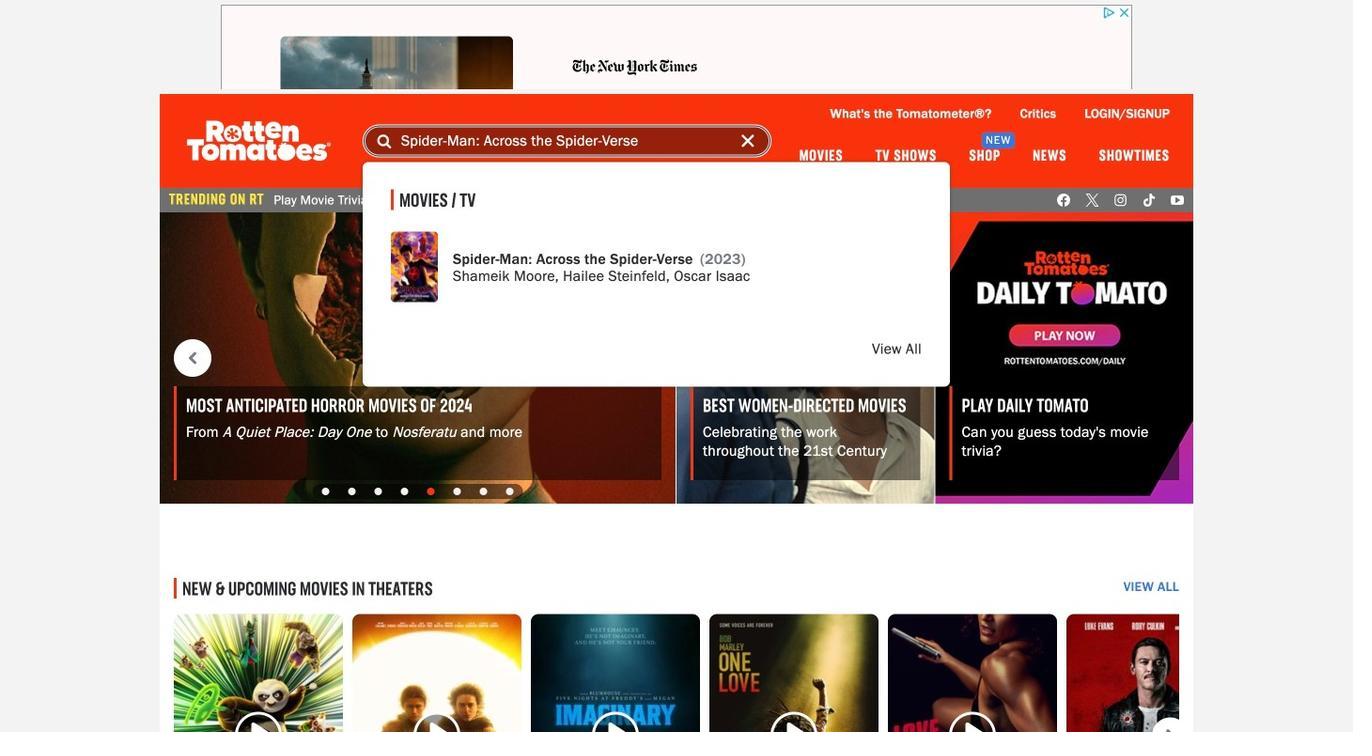 Task type: describe. For each thing, give the bounding box(es) containing it.
navigation bar element
[[160, 94, 1193, 188]]



